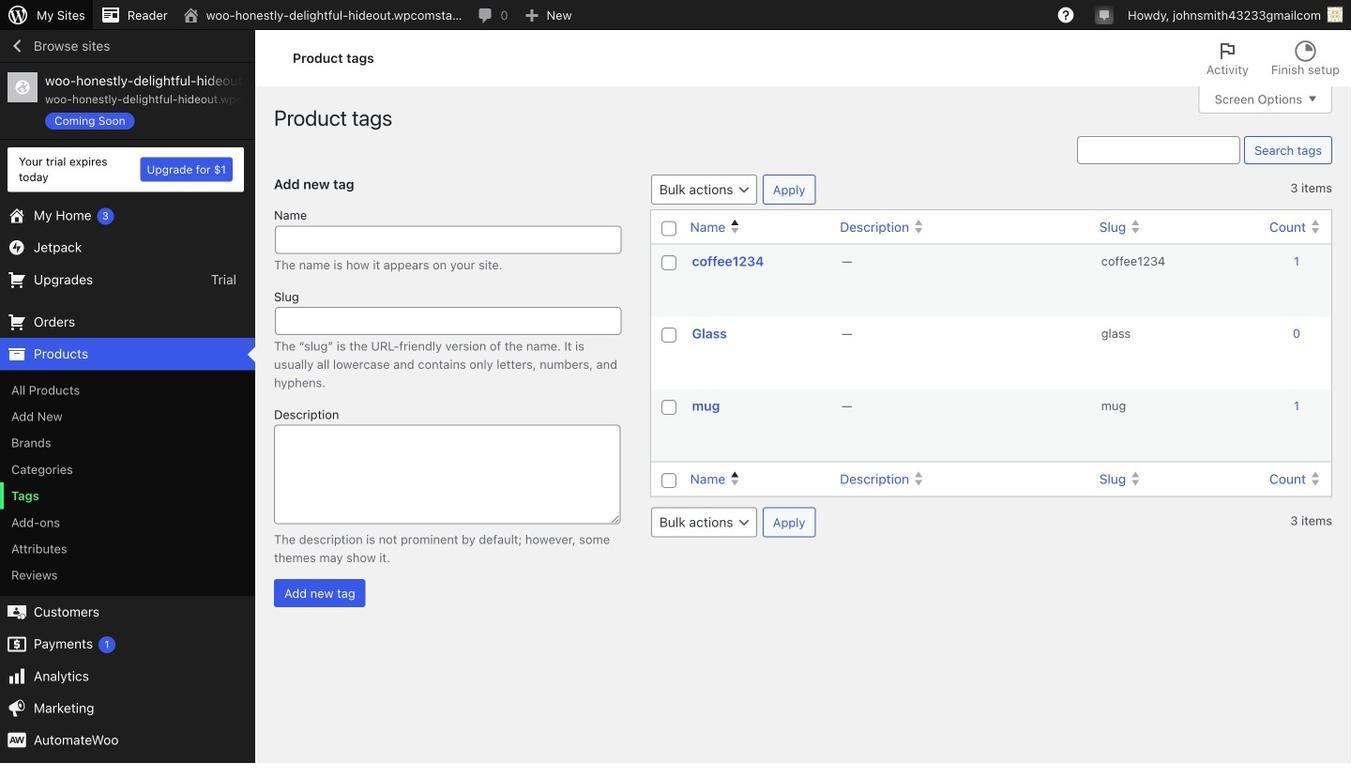 Task type: vqa. For each thing, say whether or not it's contained in the screenshot.
the Take the survey icon
no



Task type: describe. For each thing, give the bounding box(es) containing it.
notification image
[[1097, 7, 1112, 22]]

main menu navigation
[[0, 30, 255, 763]]



Task type: locate. For each thing, give the bounding box(es) containing it.
None text field
[[275, 226, 622, 254], [275, 307, 622, 335], [275, 226, 622, 254], [275, 307, 622, 335]]

tab list
[[1196, 30, 1352, 86]]

toolbar navigation
[[0, 0, 1352, 34]]

None submit
[[1245, 136, 1333, 164], [763, 174, 816, 205], [763, 507, 816, 537], [274, 579, 366, 607], [1245, 136, 1333, 164], [763, 174, 816, 205], [763, 507, 816, 537], [274, 579, 366, 607]]

None checkbox
[[662, 328, 677, 343], [662, 473, 677, 488], [662, 328, 677, 343], [662, 473, 677, 488]]

None search field
[[1078, 136, 1241, 164]]

None checkbox
[[662, 221, 677, 236], [662, 255, 677, 271], [662, 400, 677, 415], [662, 221, 677, 236], [662, 255, 677, 271], [662, 400, 677, 415]]

None text field
[[274, 425, 621, 524]]



